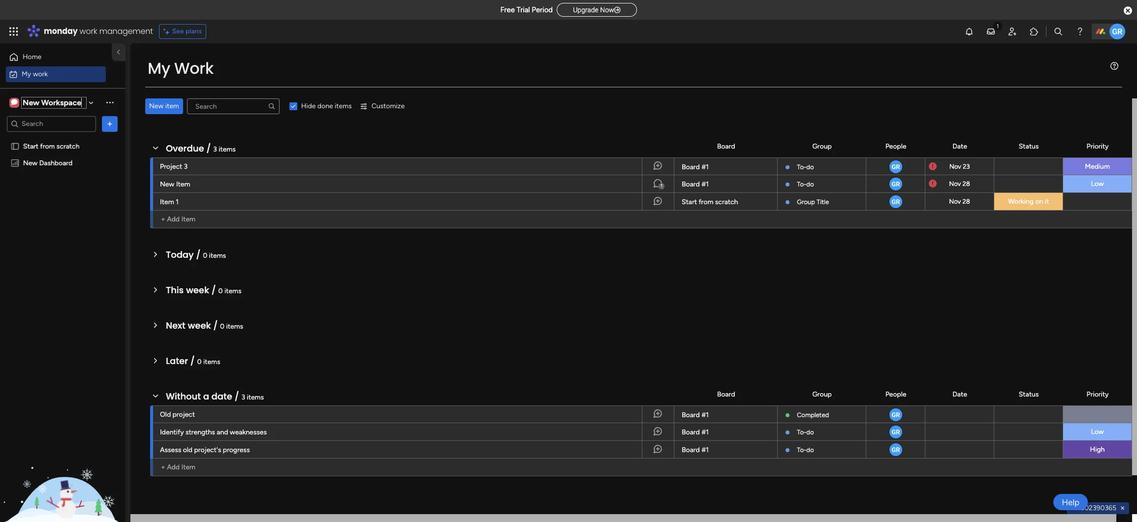 Task type: vqa. For each thing, say whether or not it's contained in the screenshot.
+ to the top
yes



Task type: describe. For each thing, give the bounding box(es) containing it.
done
[[318, 102, 333, 110]]

1 + add item from the top
[[161, 215, 196, 224]]

today
[[166, 249, 194, 261]]

nov for v2 overdue deadline icon
[[950, 163, 962, 170]]

4 to- from the top
[[797, 447, 807, 454]]

/ up next week / 0 items
[[212, 284, 216, 297]]

identify strengths and weaknesses
[[160, 429, 267, 437]]

1 vertical spatial group
[[797, 198, 816, 206]]

working
[[1009, 198, 1034, 206]]

item 1
[[160, 198, 179, 206]]

status for items
[[1019, 142, 1039, 150]]

see
[[172, 27, 184, 35]]

old
[[160, 411, 171, 419]]

3 board #1 link from the top
[[681, 406, 772, 424]]

my work button
[[6, 66, 106, 82]]

project 3
[[160, 163, 188, 171]]

it
[[1045, 198, 1050, 206]]

later / 0 items
[[166, 355, 220, 367]]

upgrade now link
[[557, 3, 637, 17]]

1 nov 28 from the top
[[950, 180, 971, 188]]

old project
[[160, 411, 195, 419]]

#1 for new item
[[702, 180, 709, 189]]

hide
[[301, 102, 316, 110]]

2 28 from the top
[[963, 198, 971, 205]]

4 to-do from the top
[[797, 447, 814, 454]]

0 inside next week / 0 items
[[220, 323, 225, 331]]

new for new dashboard
[[23, 159, 38, 167]]

work for my
[[33, 70, 48, 78]]

people for /
[[886, 390, 907, 399]]

#1 for project 3
[[702, 163, 709, 171]]

now
[[601, 6, 614, 14]]

1 low from the top
[[1092, 180, 1105, 188]]

scratch inside "link"
[[716, 198, 739, 206]]

inbox image
[[987, 27, 996, 36]]

4 #1 from the top
[[702, 429, 709, 437]]

start inside "link"
[[682, 198, 697, 206]]

/ right today
[[196, 249, 201, 261]]

3 greg robinson image from the top
[[889, 443, 904, 458]]

item up today / 0 items
[[181, 215, 196, 224]]

monday
[[44, 26, 78, 37]]

/ right date
[[235, 391, 239, 403]]

later
[[166, 355, 188, 367]]

completed
[[797, 412, 830, 419]]

group for /
[[813, 390, 832, 399]]

progress
[[223, 446, 250, 455]]

from inside "link"
[[699, 198, 714, 206]]

date
[[212, 391, 232, 403]]

start from scratch inside list box
[[23, 142, 80, 150]]

trial
[[517, 5, 530, 14]]

new item
[[160, 180, 190, 189]]

2 + add item from the top
[[161, 463, 196, 472]]

hide done items
[[301, 102, 352, 110]]

work for monday
[[80, 26, 97, 37]]

strengths
[[186, 429, 215, 437]]

group title
[[797, 198, 829, 206]]

lottie animation image
[[0, 423, 126, 523]]

1 add from the top
[[167, 215, 180, 224]]

board #1 link for project 3
[[681, 158, 772, 176]]

2 to-do from the top
[[797, 181, 814, 188]]

1 button
[[642, 175, 674, 193]]

dapulse rightstroke image
[[614, 6, 621, 14]]

without a date / 3 items
[[166, 391, 264, 403]]

3 do from the top
[[807, 429, 814, 436]]

/ right the overdue
[[206, 142, 211, 155]]

customize button
[[356, 99, 409, 114]]

see plans
[[172, 27, 202, 35]]

my work
[[148, 57, 214, 79]]

medium
[[1086, 163, 1111, 171]]

items inside "this week / 0 items"
[[225, 287, 242, 296]]

management
[[99, 26, 153, 37]]

2 + from the top
[[161, 463, 165, 472]]

lottie animation element
[[0, 423, 126, 523]]

3 nov from the top
[[950, 198, 962, 205]]

identify
[[160, 429, 184, 437]]

project
[[160, 163, 182, 171]]

this
[[166, 284, 184, 297]]

1 vertical spatial 3
[[184, 163, 188, 171]]

board #1 for assess old project's progress
[[682, 446, 709, 455]]

overdue / 3 items
[[166, 142, 236, 155]]

new item button
[[145, 99, 183, 114]]

0 inside later / 0 items
[[197, 358, 202, 366]]

4 board #1 link from the top
[[681, 424, 772, 441]]

item
[[165, 102, 179, 110]]

items inside today / 0 items
[[209, 252, 226, 260]]

help button
[[1054, 495, 1089, 511]]

home button
[[6, 49, 106, 65]]

items inside later / 0 items
[[203, 358, 220, 366]]

item down project 3
[[176, 180, 190, 189]]

2 low from the top
[[1092, 428, 1105, 436]]

23
[[963, 163, 970, 170]]

free
[[501, 5, 515, 14]]

notifications image
[[965, 27, 975, 36]]

id:
[[1071, 504, 1080, 513]]

board #1 link for new item
[[681, 175, 772, 193]]

item down new item
[[160, 198, 174, 206]]

title
[[817, 198, 829, 206]]

3 inside without a date / 3 items
[[242, 394, 245, 402]]

board #1 for project 3
[[682, 163, 709, 171]]

1 workspace image from the left
[[9, 97, 19, 108]]

invite members image
[[1008, 27, 1018, 36]]

status for /
[[1019, 390, 1039, 399]]

high
[[1091, 446, 1105, 454]]

302390365
[[1081, 504, 1117, 513]]

nov for v2 overdue deadline image
[[950, 180, 962, 188]]

a
[[203, 391, 209, 403]]

public dashboard image
[[10, 158, 20, 168]]

next week / 0 items
[[166, 320, 243, 332]]

Filter dashboard by text search field
[[187, 99, 280, 114]]

2 add from the top
[[167, 463, 180, 472]]

2 do from the top
[[807, 181, 814, 188]]

item down old
[[181, 463, 196, 472]]



Task type: locate. For each thing, give the bounding box(es) containing it.
add down item 1
[[167, 215, 180, 224]]

0 vertical spatial + add item
[[161, 215, 196, 224]]

dashboard
[[39, 159, 73, 167]]

and
[[217, 429, 228, 437]]

3 #1 from the top
[[702, 411, 709, 420]]

people
[[886, 142, 907, 150], [886, 390, 907, 399]]

+ down item 1
[[161, 215, 165, 224]]

free trial period
[[501, 5, 553, 14]]

2 priority from the top
[[1087, 390, 1109, 399]]

new item
[[149, 102, 179, 110]]

work down home
[[33, 70, 48, 78]]

1 vertical spatial + add item
[[161, 463, 196, 472]]

items right the overdue
[[219, 145, 236, 154]]

1 horizontal spatial start
[[682, 198, 697, 206]]

5 board #1 link from the top
[[681, 441, 772, 459]]

today / 0 items
[[166, 249, 226, 261]]

date
[[953, 142, 968, 150], [953, 390, 968, 399]]

1 horizontal spatial start from scratch
[[682, 198, 739, 206]]

1 vertical spatial add
[[167, 463, 180, 472]]

items up next week / 0 items
[[225, 287, 242, 296]]

1 vertical spatial date
[[953, 390, 968, 399]]

workspace options image
[[105, 98, 115, 107]]

4 board #1 from the top
[[682, 429, 709, 437]]

Search in workspace field
[[21, 118, 82, 130]]

5 board #1 from the top
[[682, 446, 709, 455]]

help image
[[1076, 27, 1086, 36]]

1 vertical spatial status
[[1019, 390, 1039, 399]]

group for items
[[813, 142, 832, 150]]

1 vertical spatial 1
[[176, 198, 179, 206]]

new inside button
[[149, 102, 164, 110]]

1 horizontal spatial 1
[[661, 183, 663, 189]]

0 vertical spatial 1
[[661, 183, 663, 189]]

nov
[[950, 163, 962, 170], [950, 180, 962, 188], [950, 198, 962, 205]]

plans
[[186, 27, 202, 35]]

items inside 'overdue / 3 items'
[[219, 145, 236, 154]]

scratch
[[57, 142, 80, 150], [716, 198, 739, 206]]

2 nov 28 from the top
[[950, 198, 971, 205]]

1 vertical spatial work
[[33, 70, 48, 78]]

week for next
[[188, 320, 211, 332]]

1 image
[[994, 20, 1003, 31]]

1 vertical spatial +
[[161, 463, 165, 472]]

0 horizontal spatial scratch
[[57, 142, 80, 150]]

low down the 'medium'
[[1092, 180, 1105, 188]]

0 vertical spatial start from scratch
[[23, 142, 80, 150]]

1 vertical spatial start
[[682, 198, 697, 206]]

new up item 1
[[160, 180, 174, 189]]

1 priority from the top
[[1087, 142, 1109, 150]]

items right done
[[335, 102, 352, 110]]

0 vertical spatial 28
[[963, 180, 971, 188]]

menu image
[[1111, 62, 1119, 70]]

0 horizontal spatial work
[[33, 70, 48, 78]]

1 do from the top
[[807, 164, 814, 171]]

to-do
[[797, 164, 814, 171], [797, 181, 814, 188], [797, 429, 814, 436], [797, 447, 814, 454]]

0 horizontal spatial from
[[40, 142, 55, 150]]

0 down "this week / 0 items"
[[220, 323, 225, 331]]

0 inside "this week / 0 items"
[[218, 287, 223, 296]]

remove image
[[1120, 505, 1127, 513]]

on
[[1036, 198, 1044, 206]]

board #1 link for assess old project's progress
[[681, 441, 772, 459]]

new dashboard
[[23, 159, 73, 167]]

week
[[186, 284, 209, 297], [188, 320, 211, 332]]

priority for items
[[1087, 142, 1109, 150]]

help
[[1062, 498, 1080, 508]]

without
[[166, 391, 201, 403]]

#1 for assess old project's progress
[[702, 446, 709, 455]]

my down home
[[22, 70, 31, 78]]

items up without a date / 3 items
[[203, 358, 220, 366]]

0 vertical spatial new
[[149, 102, 164, 110]]

1 horizontal spatial scratch
[[716, 198, 739, 206]]

v2 overdue deadline image
[[929, 179, 937, 189]]

1 status from the top
[[1019, 142, 1039, 150]]

2 to- from the top
[[797, 181, 807, 188]]

1 28 from the top
[[963, 180, 971, 188]]

assess old project's progress
[[160, 446, 250, 455]]

1 horizontal spatial 3
[[213, 145, 217, 154]]

0 vertical spatial people
[[886, 142, 907, 150]]

my left work in the left of the page
[[148, 57, 170, 79]]

work
[[174, 57, 214, 79]]

0 vertical spatial nov 28
[[950, 180, 971, 188]]

/ down "this week / 0 items"
[[213, 320, 218, 332]]

monday work management
[[44, 26, 153, 37]]

/
[[206, 142, 211, 155], [196, 249, 201, 261], [212, 284, 216, 297], [213, 320, 218, 332], [190, 355, 195, 367], [235, 391, 239, 403]]

0 vertical spatial group
[[813, 142, 832, 150]]

id: 302390365 element
[[1067, 503, 1130, 515]]

people for items
[[886, 142, 907, 150]]

2 #1 from the top
[[702, 180, 709, 189]]

3 right project
[[184, 163, 188, 171]]

None field
[[21, 97, 87, 109]]

0 vertical spatial scratch
[[57, 142, 80, 150]]

3 right date
[[242, 394, 245, 402]]

customize
[[372, 102, 405, 110]]

add
[[167, 215, 180, 224], [167, 463, 180, 472]]

new for new item
[[160, 180, 174, 189]]

nov 28
[[950, 180, 971, 188], [950, 198, 971, 205]]

work right monday
[[80, 26, 97, 37]]

#1
[[702, 163, 709, 171], [702, 180, 709, 189], [702, 411, 709, 420], [702, 429, 709, 437], [702, 446, 709, 455]]

2 greg robinson image from the top
[[889, 195, 904, 209]]

item
[[176, 180, 190, 189], [160, 198, 174, 206], [181, 215, 196, 224], [181, 463, 196, 472]]

options image
[[105, 119, 115, 129]]

1 vertical spatial people
[[886, 390, 907, 399]]

1 people from the top
[[886, 142, 907, 150]]

0 horizontal spatial my
[[22, 70, 31, 78]]

board #1
[[682, 163, 709, 171], [682, 180, 709, 189], [682, 411, 709, 420], [682, 429, 709, 437], [682, 446, 709, 455]]

see plans button
[[159, 24, 206, 39]]

items
[[335, 102, 352, 110], [219, 145, 236, 154], [209, 252, 226, 260], [225, 287, 242, 296], [226, 323, 243, 331], [203, 358, 220, 366], [247, 394, 264, 402]]

priority
[[1087, 142, 1109, 150], [1087, 390, 1109, 399]]

0 vertical spatial greg robinson image
[[889, 177, 904, 192]]

2 horizontal spatial 3
[[242, 394, 245, 402]]

2 people from the top
[[886, 390, 907, 399]]

upgrade now
[[573, 6, 614, 14]]

items up "this week / 0 items"
[[209, 252, 226, 260]]

priority for /
[[1087, 390, 1109, 399]]

period
[[532, 5, 553, 14]]

upgrade
[[573, 6, 599, 14]]

None search field
[[187, 99, 280, 114]]

3 board #1 from the top
[[682, 411, 709, 420]]

1 vertical spatial nov
[[950, 180, 962, 188]]

2 board #1 link from the top
[[681, 175, 772, 193]]

1 date from the top
[[953, 142, 968, 150]]

board #1 link
[[681, 158, 772, 176], [681, 175, 772, 193], [681, 406, 772, 424], [681, 424, 772, 441], [681, 441, 772, 459]]

2 vertical spatial nov
[[950, 198, 962, 205]]

0 up next week / 0 items
[[218, 287, 223, 296]]

0 horizontal spatial 3
[[184, 163, 188, 171]]

dapulse close image
[[1124, 6, 1133, 16]]

low up high
[[1092, 428, 1105, 436]]

0 vertical spatial +
[[161, 215, 165, 224]]

2 vertical spatial greg robinson image
[[889, 443, 904, 458]]

0 horizontal spatial 1
[[176, 198, 179, 206]]

0 vertical spatial 3
[[213, 145, 217, 154]]

items inside without a date / 3 items
[[247, 394, 264, 402]]

2 vertical spatial new
[[160, 180, 174, 189]]

list box containing start from scratch
[[0, 136, 126, 304]]

items inside next week / 0 items
[[226, 323, 243, 331]]

1 vertical spatial 28
[[963, 198, 971, 205]]

3 right the overdue
[[213, 145, 217, 154]]

project's
[[194, 446, 221, 455]]

1 nov from the top
[[950, 163, 962, 170]]

2 date from the top
[[953, 390, 968, 399]]

2 status from the top
[[1019, 390, 1039, 399]]

1 board #1 from the top
[[682, 163, 709, 171]]

workspace selection element
[[9, 97, 87, 109]]

week right next
[[188, 320, 211, 332]]

1 horizontal spatial from
[[699, 198, 714, 206]]

items right date
[[247, 394, 264, 402]]

search image
[[268, 102, 276, 110]]

board
[[717, 142, 736, 150], [682, 163, 700, 171], [682, 180, 700, 189], [717, 390, 736, 399], [682, 411, 700, 420], [682, 429, 700, 437], [682, 446, 700, 455]]

0 horizontal spatial start from scratch
[[23, 142, 80, 150]]

new left item
[[149, 102, 164, 110]]

greg robinson image
[[1110, 24, 1126, 39], [889, 160, 904, 174], [889, 408, 904, 423], [889, 425, 904, 440]]

new
[[149, 102, 164, 110], [23, 159, 38, 167], [160, 180, 174, 189]]

1 horizontal spatial my
[[148, 57, 170, 79]]

public board image
[[10, 142, 20, 151]]

select product image
[[9, 27, 19, 36]]

1 vertical spatial new
[[23, 159, 38, 167]]

my inside button
[[22, 70, 31, 78]]

+
[[161, 215, 165, 224], [161, 463, 165, 472]]

1 vertical spatial start from scratch
[[682, 198, 739, 206]]

overdue
[[166, 142, 204, 155]]

1 #1 from the top
[[702, 163, 709, 171]]

0 vertical spatial status
[[1019, 142, 1039, 150]]

1 inside button
[[661, 183, 663, 189]]

0 vertical spatial nov
[[950, 163, 962, 170]]

3 to- from the top
[[797, 429, 807, 436]]

my for my work
[[148, 57, 170, 79]]

1 vertical spatial from
[[699, 198, 714, 206]]

0 inside today / 0 items
[[203, 252, 207, 260]]

assess
[[160, 446, 181, 455]]

week right this
[[186, 284, 209, 297]]

1 vertical spatial week
[[188, 320, 211, 332]]

work inside my work button
[[33, 70, 48, 78]]

0 vertical spatial week
[[186, 284, 209, 297]]

weaknesses
[[230, 429, 267, 437]]

5 #1 from the top
[[702, 446, 709, 455]]

v2 overdue deadline image
[[929, 162, 937, 171]]

search everything image
[[1054, 27, 1064, 36]]

date for items
[[953, 142, 968, 150]]

1 vertical spatial scratch
[[716, 198, 739, 206]]

week for this
[[186, 284, 209, 297]]

apps image
[[1030, 27, 1040, 36]]

4 do from the top
[[807, 447, 814, 454]]

1 board #1 link from the top
[[681, 158, 772, 176]]

1 vertical spatial greg robinson image
[[889, 195, 904, 209]]

id: 302390365
[[1071, 504, 1117, 513]]

28
[[963, 180, 971, 188], [963, 198, 971, 205]]

greg robinson image
[[889, 177, 904, 192], [889, 195, 904, 209], [889, 443, 904, 458]]

0 vertical spatial low
[[1092, 180, 1105, 188]]

2 nov from the top
[[950, 180, 962, 188]]

0 vertical spatial add
[[167, 215, 180, 224]]

this week / 0 items
[[166, 284, 242, 297]]

1 vertical spatial low
[[1092, 428, 1105, 436]]

board #1 for new item
[[682, 180, 709, 189]]

+ down assess on the bottom left
[[161, 463, 165, 472]]

+ add item down assess on the bottom left
[[161, 463, 196, 472]]

do
[[807, 164, 814, 171], [807, 181, 814, 188], [807, 429, 814, 436], [807, 447, 814, 454]]

date for /
[[953, 390, 968, 399]]

0 horizontal spatial start
[[23, 142, 38, 150]]

1 vertical spatial priority
[[1087, 390, 1109, 399]]

working on it
[[1009, 198, 1050, 206]]

start
[[23, 142, 38, 150], [682, 198, 697, 206]]

/ right later
[[190, 355, 195, 367]]

1 greg robinson image from the top
[[889, 177, 904, 192]]

project
[[173, 411, 195, 419]]

group
[[813, 142, 832, 150], [797, 198, 816, 206], [813, 390, 832, 399]]

2 board #1 from the top
[[682, 180, 709, 189]]

next
[[166, 320, 186, 332]]

1 to-do from the top
[[797, 164, 814, 171]]

workspace image
[[9, 97, 19, 108], [11, 97, 18, 108]]

old
[[183, 446, 193, 455]]

0 vertical spatial from
[[40, 142, 55, 150]]

start from scratch
[[23, 142, 80, 150], [682, 198, 739, 206]]

list box
[[0, 136, 126, 304]]

2 vertical spatial 3
[[242, 394, 245, 402]]

my
[[148, 57, 170, 79], [22, 70, 31, 78]]

start from scratch inside "link"
[[682, 198, 739, 206]]

0 vertical spatial priority
[[1087, 142, 1109, 150]]

+ add item down item 1
[[161, 215, 196, 224]]

3 inside 'overdue / 3 items'
[[213, 145, 217, 154]]

1 + from the top
[[161, 215, 165, 224]]

2 vertical spatial group
[[813, 390, 832, 399]]

start from scratch link
[[681, 193, 772, 211]]

0 vertical spatial date
[[953, 142, 968, 150]]

0 vertical spatial work
[[80, 26, 97, 37]]

1 to- from the top
[[797, 164, 807, 171]]

to-
[[797, 164, 807, 171], [797, 181, 807, 188], [797, 429, 807, 436], [797, 447, 807, 454]]

new right public dashboard image
[[23, 159, 38, 167]]

1
[[661, 183, 663, 189], [176, 198, 179, 206]]

1 horizontal spatial work
[[80, 26, 97, 37]]

3 to-do from the top
[[797, 429, 814, 436]]

nov 23
[[950, 163, 970, 170]]

0 right today
[[203, 252, 207, 260]]

2 workspace image from the left
[[11, 97, 18, 108]]

from
[[40, 142, 55, 150], [699, 198, 714, 206]]

home
[[23, 53, 41, 61]]

items down "this week / 0 items"
[[226, 323, 243, 331]]

1 vertical spatial nov 28
[[950, 198, 971, 205]]

my for my work
[[22, 70, 31, 78]]

option
[[0, 137, 126, 139]]

add down assess on the bottom left
[[167, 463, 180, 472]]

new for new item
[[149, 102, 164, 110]]

+ add item
[[161, 215, 196, 224], [161, 463, 196, 472]]

0 right later
[[197, 358, 202, 366]]

0
[[203, 252, 207, 260], [218, 287, 223, 296], [220, 323, 225, 331], [197, 358, 202, 366]]

my work
[[22, 70, 48, 78]]

0 vertical spatial start
[[23, 142, 38, 150]]



